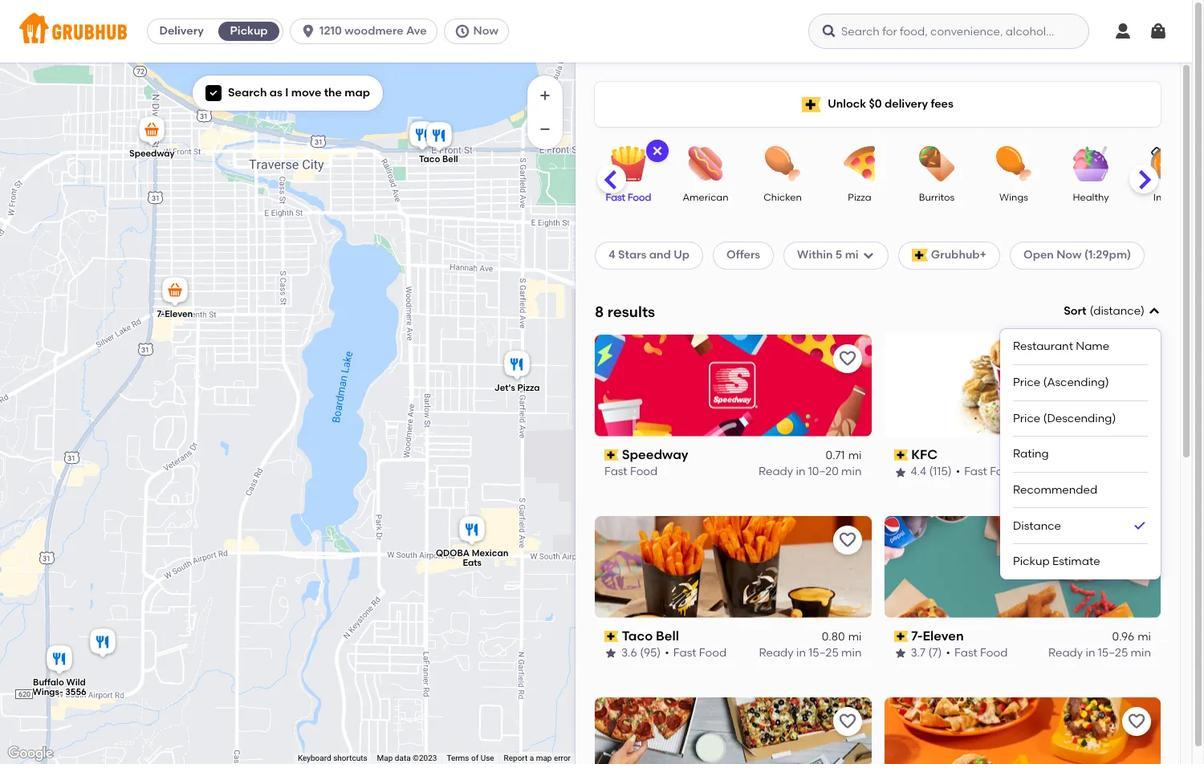 Task type: describe. For each thing, give the bounding box(es) containing it.
fast for 3.7 (7)
[[954, 646, 977, 660]]

check icon image
[[1132, 518, 1148, 534]]

save this restaurant image for 10–20
[[1127, 349, 1146, 368]]

pickup button
[[215, 18, 283, 44]]

min for speedway
[[841, 465, 862, 479]]

save this restaurant button for qdoba mexican eats logo
[[1122, 707, 1151, 736]]

0 vertical spatial fast food
[[606, 192, 651, 203]]

a
[[530, 754, 534, 763]]

food for 4.4 (115)
[[990, 465, 1017, 479]]

healthy image
[[1063, 146, 1119, 181]]

1 horizontal spatial 7-
[[911, 628, 923, 643]]

the
[[324, 86, 342, 100]]

2 vertical spatial save this restaurant image
[[838, 712, 857, 731]]

sort ( distance )
[[1064, 304, 1145, 318]]

1 vertical spatial bell
[[656, 628, 679, 643]]

save this restaurant button for speedway logo
[[833, 344, 862, 373]]

min up check icon
[[1131, 465, 1151, 479]]

restaurant name
[[1013, 340, 1109, 353]]

min for taco bell
[[841, 646, 862, 660]]

of
[[471, 754, 479, 763]]

fast for 4.4 (115)
[[964, 465, 987, 479]]

mi for 7-eleven
[[1138, 630, 1151, 644]]

speedway logo image
[[595, 335, 871, 436]]

qdoba
[[435, 549, 469, 559]]

2 vertical spatial save this restaurant image
[[1127, 712, 1146, 731]]

now button
[[444, 18, 515, 44]]

subscription pass image for 7-eleven
[[894, 631, 908, 642]]

save this restaurant image for speedway
[[838, 349, 857, 368]]

terms of use
[[447, 754, 494, 763]]

$0
[[869, 97, 882, 111]]

unlock $0 delivery fees
[[828, 97, 953, 111]]

5
[[835, 248, 842, 262]]

bell inside speedway taco bell
[[442, 154, 458, 165]]

data
[[395, 754, 411, 763]]

buffalo wild wings- 3556 image
[[43, 643, 75, 678]]

10–20 for kfc logo
[[1098, 465, 1128, 479]]

svg image inside 1210 woodmere ave 'button'
[[300, 23, 316, 39]]

taco bell
[[622, 628, 679, 643]]

kfc link
[[894, 446, 1151, 464]]

distance
[[1013, 519, 1061, 533]]

now inside button
[[473, 24, 498, 38]]

healthy
[[1073, 192, 1109, 203]]

3.7 (7)
[[911, 646, 942, 660]]

ready for speedway
[[759, 465, 793, 479]]

jet's pizza
[[494, 383, 539, 393]]

)
[[1141, 304, 1145, 318]]

eats
[[462, 558, 481, 569]]

8 results
[[595, 302, 655, 321]]

woodmere
[[345, 24, 403, 38]]

save this restaurant button for kfc logo
[[1122, 344, 1151, 373]]

speedway for speedway
[[622, 447, 688, 462]]

1 horizontal spatial taco
[[622, 628, 653, 643]]

8
[[595, 302, 604, 321]]

chicken
[[764, 192, 802, 203]]

7-eleven inside map region
[[157, 309, 192, 319]]

name
[[1076, 340, 1109, 353]]

keyboard shortcuts button
[[298, 753, 367, 764]]

(7)
[[928, 646, 942, 660]]

0.96
[[1112, 630, 1134, 644]]

4 stars and up
[[608, 248, 690, 262]]

(
[[1090, 304, 1093, 318]]

qdoba mexican eats logo image
[[884, 697, 1161, 764]]

mi for taco bell
[[848, 630, 862, 644]]

star icon image for taco bell
[[604, 647, 617, 660]]

sort
[[1064, 304, 1086, 318]]

1 horizontal spatial map
[[536, 754, 552, 763]]

taco inside speedway taco bell
[[419, 154, 440, 165]]

svg image inside now button
[[454, 23, 470, 39]]

report a map error
[[504, 754, 571, 763]]

wings-
[[32, 687, 63, 697]]

mi for speedway
[[848, 449, 862, 462]]

wings
[[999, 192, 1028, 203]]

fees
[[931, 97, 953, 111]]

0.80
[[822, 630, 845, 644]]

buffalo
[[33, 677, 64, 688]]

delivery
[[159, 24, 204, 38]]

offers
[[726, 248, 760, 262]]

i
[[285, 86, 289, 100]]

speedway taco bell
[[129, 149, 458, 165]]

4
[[608, 248, 615, 262]]

food for 3.7 (7)
[[980, 646, 1008, 660]]

price (ascending)
[[1013, 376, 1109, 389]]

stars
[[618, 248, 647, 262]]

in for 7-eleven
[[1086, 646, 1095, 660]]

search as i move the map
[[228, 86, 370, 100]]

pickup for pickup
[[230, 24, 268, 38]]

and
[[649, 248, 671, 262]]

ready in 10–20 min for speedway logo
[[759, 465, 862, 479]]

open
[[1023, 248, 1054, 262]]

none field containing sort
[[1000, 303, 1161, 579]]

wild
[[66, 677, 85, 688]]

©2023
[[413, 754, 437, 763]]

eleven inside map region
[[164, 309, 192, 319]]

0.80 mi
[[822, 630, 862, 644]]

ready for 7-eleven
[[1048, 646, 1083, 660]]

unlock
[[828, 97, 866, 111]]

american image
[[677, 146, 734, 181]]

15–25 for taco bell
[[809, 646, 839, 660]]

indian image
[[1140, 146, 1196, 181]]

speedway for speedway taco bell
[[129, 149, 174, 159]]

jet's pizza image
[[500, 348, 533, 384]]

• for taco bell
[[665, 646, 669, 660]]

open now (1:29pm)
[[1023, 248, 1131, 262]]

4.4 (115)
[[911, 465, 952, 479]]

wings image
[[986, 146, 1042, 181]]

within
[[797, 248, 833, 262]]

• fast food for taco bell
[[665, 646, 727, 660]]

burritos
[[919, 192, 955, 203]]

10–20 for speedway logo
[[808, 465, 839, 479]]

price (descending)
[[1013, 411, 1116, 425]]

4.4
[[911, 465, 926, 479]]

recommended
[[1013, 483, 1097, 497]]

pickup for pickup estimate
[[1013, 555, 1050, 569]]

svg image inside field
[[1148, 305, 1161, 318]]

0 vertical spatial pizza
[[848, 192, 871, 203]]

3.6
[[621, 646, 637, 660]]

plus icon image
[[537, 87, 553, 104]]

price for price (ascending)
[[1013, 376, 1040, 389]]

1 vertical spatial now
[[1056, 248, 1082, 262]]

1210
[[320, 24, 342, 38]]

(1:29pm)
[[1084, 248, 1131, 262]]

Search for food, convenience, alcohol... search field
[[808, 14, 1089, 49]]

2 horizontal spatial •
[[956, 465, 960, 479]]



Task type: locate. For each thing, give the bounding box(es) containing it.
map data ©2023
[[377, 754, 437, 763]]

search
[[228, 86, 267, 100]]

fast for 3.6 (95)
[[673, 646, 696, 660]]

food for 3.6 (95)
[[699, 646, 727, 660]]

• right (115)
[[956, 465, 960, 479]]

1 horizontal spatial ready in 15–25 min
[[1048, 646, 1151, 660]]

0 horizontal spatial ready in 10–20 min
[[759, 465, 862, 479]]

list box
[[1013, 329, 1148, 579]]

pizza down "pizza" image
[[848, 192, 871, 203]]

min down 0.80 mi
[[841, 646, 862, 660]]

ready for taco bell
[[759, 646, 794, 660]]

0 vertical spatial 7-eleven
[[157, 309, 192, 319]]

grubhub plus flag logo image for grubhub+
[[912, 249, 928, 262]]

1 vertical spatial taco
[[622, 628, 653, 643]]

1 15–25 from the left
[[809, 646, 839, 660]]

report
[[504, 754, 528, 763]]

as
[[270, 86, 282, 100]]

1 horizontal spatial ready in 10–20 min
[[1048, 465, 1151, 479]]

map region
[[0, 0, 633, 764]]

save this restaurant button for 7-eleven logo
[[1122, 525, 1151, 554]]

1 horizontal spatial •
[[946, 646, 950, 660]]

pizza inside map region
[[517, 383, 539, 393]]

in
[[796, 465, 805, 479], [1085, 465, 1095, 479], [796, 646, 806, 660], [1086, 646, 1095, 660]]

15–25
[[809, 646, 839, 660], [1098, 646, 1128, 660]]

ready in 10–20 min for kfc logo
[[1048, 465, 1151, 479]]

pickup down distance
[[1013, 555, 1050, 569]]

0 horizontal spatial 15–25
[[809, 646, 839, 660]]

0 horizontal spatial 7-
[[157, 309, 164, 319]]

1 horizontal spatial eleven
[[923, 628, 964, 643]]

1 vertical spatial 7-eleven
[[911, 628, 964, 643]]

15–25 down '0.96'
[[1098, 646, 1128, 660]]

0.71 mi
[[826, 449, 862, 462]]

ready in 10–20 min
[[759, 465, 862, 479], [1048, 465, 1151, 479]]

terms of use link
[[447, 754, 494, 763]]

delivery button
[[148, 18, 215, 44]]

15–25 for 7-eleven
[[1098, 646, 1128, 660]]

jet's
[[494, 383, 515, 393]]

save this restaurant image for 7-eleven
[[1127, 530, 1146, 550]]

0 vertical spatial now
[[473, 24, 498, 38]]

0.96 mi
[[1112, 630, 1151, 644]]

ready in 10–20 min down 0.71 at the bottom of the page
[[759, 465, 862, 479]]

pizza right jet's
[[517, 383, 539, 393]]

indian
[[1153, 192, 1183, 203]]

taco bell image
[[423, 120, 455, 155]]

subscription pass image for speedway
[[604, 450, 619, 461]]

jet's pizza logo image
[[595, 697, 871, 764]]

(115)
[[929, 465, 952, 479]]

7-
[[157, 309, 164, 319], [911, 628, 923, 643]]

move
[[291, 86, 321, 100]]

restaurant
[[1013, 340, 1073, 353]]

0 vertical spatial eleven
[[164, 309, 192, 319]]

in for speedway
[[796, 465, 805, 479]]

up
[[674, 248, 690, 262]]

1 vertical spatial grubhub plus flag logo image
[[912, 249, 928, 262]]

10–20
[[808, 465, 839, 479], [1098, 465, 1128, 479]]

subscription pass image
[[604, 450, 619, 461], [894, 450, 908, 461], [894, 631, 908, 642]]

0 vertical spatial map
[[345, 86, 370, 100]]

taco
[[419, 154, 440, 165], [622, 628, 653, 643]]

2 ready in 10–20 min from the left
[[1048, 465, 1151, 479]]

ready in 10–20 min up recommended
[[1048, 465, 1151, 479]]

main navigation navigation
[[0, 0, 1192, 63]]

now
[[473, 24, 498, 38], [1056, 248, 1082, 262]]

0 horizontal spatial bell
[[442, 154, 458, 165]]

• for 7-eleven
[[946, 646, 950, 660]]

1 ready in 15–25 min from the left
[[759, 646, 862, 660]]

pickup inside pickup button
[[230, 24, 268, 38]]

0 horizontal spatial •
[[665, 646, 669, 660]]

keyboard shortcuts
[[298, 754, 367, 763]]

star icon image down subscription pass image
[[604, 647, 617, 660]]

0 horizontal spatial speedway
[[129, 149, 174, 159]]

buffalo wild wings- 3556
[[32, 677, 86, 697]]

distance option
[[1013, 508, 1148, 544]]

auntie anne's image
[[86, 626, 118, 661]]

map
[[345, 86, 370, 100], [536, 754, 552, 763]]

chicken image
[[755, 146, 811, 181]]

0 vertical spatial pickup
[[230, 24, 268, 38]]

star icon image for 7-eleven
[[894, 647, 907, 660]]

1 vertical spatial pizza
[[517, 383, 539, 393]]

1 vertical spatial save this restaurant image
[[1127, 530, 1146, 550]]

0 vertical spatial speedway
[[129, 149, 174, 159]]

1 vertical spatial map
[[536, 754, 552, 763]]

price
[[1013, 376, 1040, 389], [1013, 411, 1040, 425]]

kfc
[[911, 447, 938, 462]]

0 vertical spatial grubhub plus flag logo image
[[802, 97, 821, 112]]

burritos image
[[909, 146, 965, 181]]

1210 woodmere ave button
[[290, 18, 444, 44]]

star icon image left 4.4 on the right of page
[[894, 466, 907, 479]]

1 vertical spatial speedway
[[622, 447, 688, 462]]

1 horizontal spatial pickup
[[1013, 555, 1050, 569]]

pickup up search
[[230, 24, 268, 38]]

price down restaurant
[[1013, 376, 1040, 389]]

ready in 15–25 min
[[759, 646, 862, 660], [1048, 646, 1151, 660]]

map right the a
[[536, 754, 552, 763]]

• right (7)
[[946, 646, 950, 660]]

subscription pass image inside kfc link
[[894, 450, 908, 461]]

2 ready in 15–25 min from the left
[[1048, 646, 1151, 660]]

report a map error link
[[504, 754, 571, 763]]

grubhub plus flag logo image left unlock
[[802, 97, 821, 112]]

1 vertical spatial eleven
[[923, 628, 964, 643]]

1 horizontal spatial speedway
[[622, 447, 688, 462]]

1 horizontal spatial grubhub plus flag logo image
[[912, 249, 928, 262]]

save this restaurant button
[[833, 344, 862, 373], [1122, 344, 1151, 373], [833, 525, 862, 554], [1122, 525, 1151, 554], [833, 707, 862, 736], [1122, 707, 1151, 736]]

minus icon image
[[537, 121, 553, 137]]

price for price (descending)
[[1013, 411, 1040, 425]]

0 horizontal spatial pickup
[[230, 24, 268, 38]]

mi
[[845, 248, 859, 262], [848, 449, 862, 462], [848, 630, 862, 644], [1138, 630, 1151, 644]]

2 10–20 from the left
[[1098, 465, 1128, 479]]

(descending)
[[1043, 411, 1116, 425]]

shortcuts
[[333, 754, 367, 763]]

2 price from the top
[[1013, 411, 1040, 425]]

7-eleven logo image
[[884, 516, 1161, 618]]

• fast food right (95)
[[665, 646, 727, 660]]

1 10–20 from the left
[[808, 465, 839, 479]]

1 ready in 10–20 min from the left
[[759, 465, 862, 479]]

min down 0.71 mi
[[841, 465, 862, 479]]

0 horizontal spatial grubhub plus flag logo image
[[802, 97, 821, 112]]

rating
[[1013, 447, 1049, 461]]

1 horizontal spatial bell
[[656, 628, 679, 643]]

• right (95)
[[665, 646, 669, 660]]

save this restaurant button for jet's pizza logo
[[833, 707, 862, 736]]

ready in 15–25 min for 7-eleven
[[1048, 646, 1151, 660]]

mexican
[[471, 549, 508, 559]]

within 5 mi
[[797, 248, 859, 262]]

speedway image
[[135, 114, 167, 149]]

ready in 15–25 min for taco bell
[[759, 646, 862, 660]]

american
[[683, 192, 728, 203]]

qdoba mexican eats image
[[456, 514, 488, 549]]

15–25 down the 0.80
[[809, 646, 839, 660]]

keyboard
[[298, 754, 331, 763]]

bell
[[442, 154, 458, 165], [656, 628, 679, 643]]

min down 0.96 mi
[[1131, 646, 1151, 660]]

3.7
[[911, 646, 926, 660]]

taco bell logo image
[[595, 516, 871, 618]]

0.71
[[826, 449, 845, 462]]

qdoba mexican eats
[[435, 549, 508, 569]]

save this restaurant image
[[838, 349, 857, 368], [1127, 530, 1146, 550], [838, 712, 857, 731]]

kfc image
[[406, 119, 438, 154]]

0 vertical spatial save this restaurant image
[[1127, 349, 1146, 368]]

(95)
[[640, 646, 661, 660]]

0 vertical spatial save this restaurant image
[[838, 349, 857, 368]]

0 horizontal spatial eleven
[[164, 309, 192, 319]]

pickup estimate
[[1013, 555, 1100, 569]]

0 horizontal spatial map
[[345, 86, 370, 100]]

0 horizontal spatial pizza
[[517, 383, 539, 393]]

svg image
[[1149, 22, 1168, 41], [454, 23, 470, 39], [209, 88, 218, 98], [651, 144, 664, 157], [862, 249, 875, 262]]

fast food
[[606, 192, 651, 203], [604, 465, 658, 479]]

google image
[[4, 743, 57, 764]]

min for 7-eleven
[[1131, 646, 1151, 660]]

ave
[[406, 24, 427, 38]]

1210 woodmere ave
[[320, 24, 427, 38]]

speedway inside speedway taco bell
[[129, 149, 174, 159]]

1 horizontal spatial pizza
[[848, 192, 871, 203]]

1 vertical spatial 7-
[[911, 628, 923, 643]]

0 horizontal spatial 10–20
[[808, 465, 839, 479]]

list box inside field
[[1013, 329, 1148, 579]]

error
[[554, 754, 571, 763]]

1 horizontal spatial 10–20
[[1098, 465, 1128, 479]]

subscription pass image
[[604, 631, 619, 642]]

2 15–25 from the left
[[1098, 646, 1128, 660]]

10–20 down 0.71 at the bottom of the page
[[808, 465, 839, 479]]

pizza image
[[832, 146, 888, 181]]

star icon image left 3.7
[[894, 647, 907, 660]]

0 horizontal spatial ready in 15–25 min
[[759, 646, 862, 660]]

star icon image
[[894, 466, 907, 479], [604, 647, 617, 660], [894, 647, 907, 660]]

grubhub plus flag logo image
[[802, 97, 821, 112], [912, 249, 928, 262]]

delivery
[[885, 97, 928, 111]]

speedway
[[129, 149, 174, 159], [622, 447, 688, 462]]

0 horizontal spatial now
[[473, 24, 498, 38]]

0 vertical spatial price
[[1013, 376, 1040, 389]]

fast food image
[[600, 146, 657, 181]]

1 vertical spatial fast food
[[604, 465, 658, 479]]

food
[[628, 192, 651, 203], [630, 465, 658, 479], [990, 465, 1017, 479], [699, 646, 727, 660], [980, 646, 1008, 660]]

0 vertical spatial 7-
[[157, 309, 164, 319]]

price up the 'rating'
[[1013, 411, 1040, 425]]

3.6 (95)
[[621, 646, 661, 660]]

map right the
[[345, 86, 370, 100]]

save this restaurant button for "taco bell logo"
[[833, 525, 862, 554]]

save this restaurant image
[[1127, 349, 1146, 368], [838, 530, 857, 550], [1127, 712, 1146, 731]]

kfc logo image
[[884, 335, 1161, 436]]

(ascending)
[[1043, 376, 1109, 389]]

1 vertical spatial save this restaurant image
[[838, 530, 857, 550]]

• fast food
[[956, 465, 1017, 479], [665, 646, 727, 660], [946, 646, 1008, 660]]

None field
[[1000, 303, 1161, 579]]

list box containing restaurant name
[[1013, 329, 1148, 579]]

save this restaurant image for 15–25
[[838, 530, 857, 550]]

ready in 15–25 min down the 0.80
[[759, 646, 862, 660]]

1 price from the top
[[1013, 376, 1040, 389]]

use
[[481, 754, 494, 763]]

in for taco bell
[[796, 646, 806, 660]]

7- inside map region
[[157, 309, 164, 319]]

1 vertical spatial price
[[1013, 411, 1040, 425]]

mi right the 0.80
[[848, 630, 862, 644]]

• fast food right (7)
[[946, 646, 1008, 660]]

now right ave
[[473, 24, 498, 38]]

1 horizontal spatial now
[[1056, 248, 1082, 262]]

1 vertical spatial pickup
[[1013, 555, 1050, 569]]

results
[[607, 302, 655, 321]]

1 horizontal spatial 15–25
[[1098, 646, 1128, 660]]

• fast food down kfc link
[[956, 465, 1017, 479]]

mi right '0.96'
[[1138, 630, 1151, 644]]

grubhub plus flag logo image left the grubhub+
[[912, 249, 928, 262]]

ready
[[759, 465, 793, 479], [1048, 465, 1083, 479], [759, 646, 794, 660], [1048, 646, 1083, 660]]

0 vertical spatial bell
[[442, 154, 458, 165]]

bell up (95)
[[656, 628, 679, 643]]

map
[[377, 754, 393, 763]]

1 horizontal spatial 7-eleven
[[911, 628, 964, 643]]

7 eleven image
[[159, 275, 191, 310]]

bell right kfc icon at the top of page
[[442, 154, 458, 165]]

0 horizontal spatial taco
[[419, 154, 440, 165]]

0 vertical spatial taco
[[419, 154, 440, 165]]

0 horizontal spatial 7-eleven
[[157, 309, 192, 319]]

svg image
[[1113, 22, 1133, 41], [300, 23, 316, 39], [821, 23, 837, 39], [1148, 305, 1161, 318]]

7-eleven
[[157, 309, 192, 319], [911, 628, 964, 643]]

now right open
[[1056, 248, 1082, 262]]

subscription pass image for kfc
[[894, 450, 908, 461]]

ready in 15–25 min down '0.96'
[[1048, 646, 1151, 660]]

distance
[[1093, 304, 1141, 318]]

• fast food for 7-eleven
[[946, 646, 1008, 660]]

10–20 down (descending)
[[1098, 465, 1128, 479]]

grubhub plus flag logo image for unlock $0 delivery fees
[[802, 97, 821, 112]]

grubhub+
[[931, 248, 987, 262]]

estimate
[[1052, 555, 1100, 569]]

3556
[[65, 687, 86, 697]]

mi right 5 on the right top of page
[[845, 248, 859, 262]]

mi right 0.71 at the bottom of the page
[[848, 449, 862, 462]]



Task type: vqa. For each thing, say whether or not it's contained in the screenshot.
El Kiosko 1 logo
no



